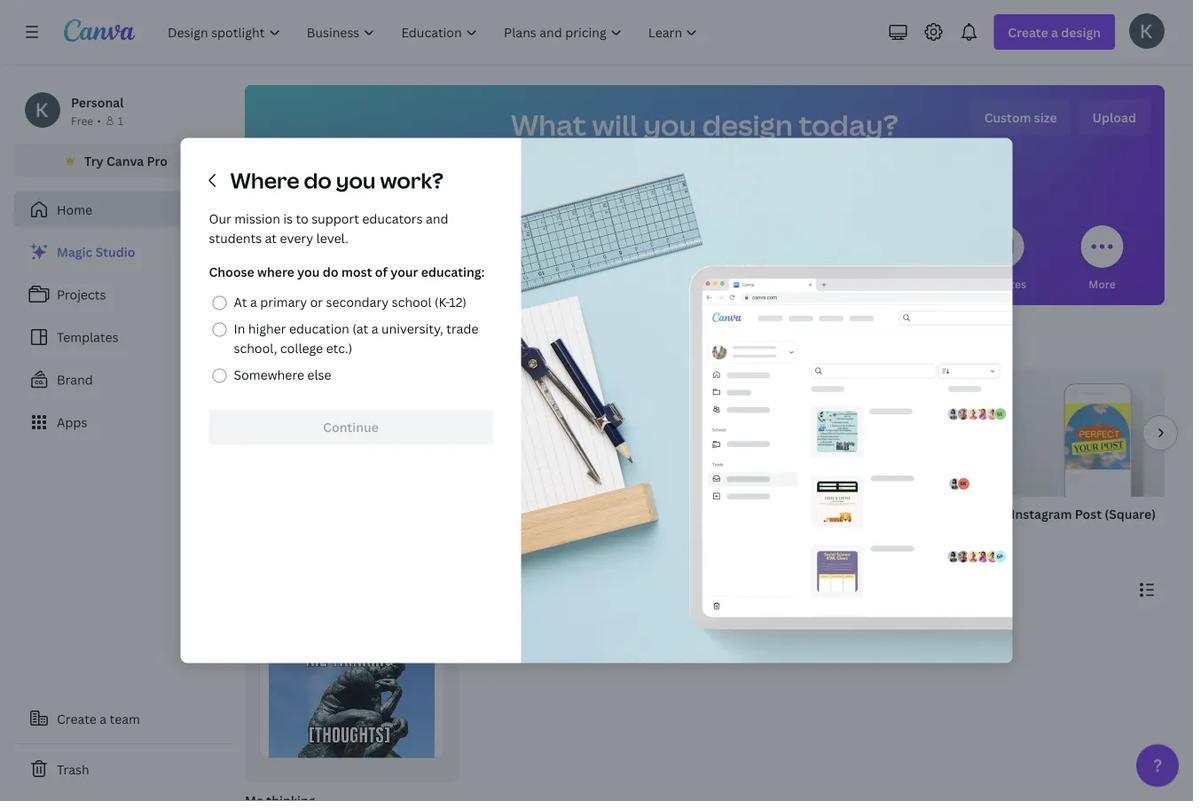 Task type: vqa. For each thing, say whether or not it's contained in the screenshot.
group
yes



Task type: locate. For each thing, give the bounding box(es) containing it.
apps link
[[14, 405, 231, 440]]

you inside button
[[308, 277, 327, 291]]

university,
[[382, 320, 444, 337]]

or
[[310, 294, 323, 311]]

will
[[593, 106, 638, 144]]

free
[[71, 113, 93, 128]]

1
[[118, 113, 124, 128]]

primary
[[260, 294, 307, 311]]

list containing magic studio
[[14, 234, 231, 440]]

do up support
[[304, 166, 332, 195]]

in
[[234, 320, 245, 337]]

educating:
[[421, 264, 485, 280]]

video
[[820, 506, 855, 522]]

else
[[307, 367, 332, 383]]

to right is
[[296, 210, 309, 227]]

a for team
[[100, 711, 107, 727]]

trash
[[57, 761, 89, 778]]

a left team
[[100, 711, 107, 727]]

group
[[245, 369, 415, 497], [437, 369, 607, 497], [628, 369, 799, 497], [820, 369, 991, 497], [1012, 369, 1182, 497]]

print
[[867, 277, 892, 291]]

None search field
[[439, 165, 972, 201]]

instagram post (square) group
[[1012, 369, 1182, 545]]

(k-
[[435, 294, 449, 311]]

option group
[[209, 289, 493, 388]]

do left the most
[[323, 264, 339, 280]]

presentations
[[570, 277, 642, 291]]

a right (at
[[372, 320, 379, 337]]

presentations button
[[570, 213, 642, 305]]

secondary
[[326, 294, 389, 311]]

somewhere else
[[234, 367, 332, 383]]

1 horizontal spatial a
[[250, 294, 257, 311]]

what will you design today?
[[511, 106, 899, 144]]

websites
[[980, 277, 1027, 291]]

(square)
[[1105, 506, 1157, 522]]

students
[[209, 230, 262, 247]]

video group
[[820, 369, 991, 545]]

1 vertical spatial do
[[323, 264, 339, 280]]

you for work?
[[336, 166, 376, 195]]

•
[[97, 113, 101, 128]]

brand
[[57, 371, 93, 388]]

templates
[[57, 329, 119, 346]]

(at
[[353, 320, 369, 337]]

videos button
[[783, 213, 826, 305]]

mission
[[235, 210, 280, 227]]

trash link
[[14, 752, 231, 787]]

2 vertical spatial a
[[100, 711, 107, 727]]

projects link
[[14, 277, 231, 312]]

team
[[110, 711, 140, 727]]

to right (at
[[369, 333, 385, 355]]

you
[[644, 106, 697, 144], [336, 166, 376, 195], [297, 264, 320, 280], [308, 277, 327, 291]]

0 vertical spatial to
[[296, 210, 309, 227]]

to inside the our mission is to support educators and students at every level.
[[296, 210, 309, 227]]

magic studio link
[[14, 234, 231, 270]]

studio
[[96, 244, 135, 261]]

1 horizontal spatial to
[[369, 333, 385, 355]]

work?
[[380, 166, 444, 195]]

12)
[[449, 294, 467, 311]]

do
[[304, 166, 332, 195], [323, 264, 339, 280]]

a right at
[[250, 294, 257, 311]]

5 group from the left
[[1012, 369, 1182, 497]]

0 vertical spatial a
[[250, 294, 257, 311]]

1 vertical spatial a
[[372, 320, 379, 337]]

for you button
[[286, 213, 329, 305]]

3 group from the left
[[628, 369, 799, 497]]

(16:9)
[[709, 506, 744, 522]]

in higher education (at a university, trade school, college etc.)
[[234, 320, 479, 357]]

templates link
[[14, 320, 231, 355]]

a
[[250, 294, 257, 311], [372, 320, 379, 337], [100, 711, 107, 727]]

trade
[[447, 320, 479, 337]]

list
[[14, 234, 231, 440]]

whiteboards button
[[473, 213, 540, 305]]

presentation (16:9) group
[[628, 369, 799, 545]]

group for video
[[820, 369, 991, 497]]

to
[[296, 210, 309, 227], [369, 333, 385, 355]]

apps
[[57, 414, 87, 431]]

1 vertical spatial to
[[369, 333, 385, 355]]

canva
[[106, 152, 144, 169]]

2 group from the left
[[437, 369, 607, 497]]

0 horizontal spatial a
[[100, 711, 107, 727]]

0 horizontal spatial to
[[296, 210, 309, 227]]

brand link
[[14, 362, 231, 398]]

college
[[280, 340, 323, 357]]

2 horizontal spatial a
[[372, 320, 379, 337]]

support
[[312, 210, 359, 227]]

a inside button
[[100, 711, 107, 727]]

4 group from the left
[[820, 369, 991, 497]]

websites button
[[980, 213, 1027, 305]]



Task type: describe. For each thing, give the bounding box(es) containing it.
instagram post (square)
[[1012, 506, 1157, 522]]

for
[[288, 277, 305, 291]]

design
[[703, 106, 793, 144]]

choose
[[209, 264, 254, 280]]

is
[[283, 210, 293, 227]]

home
[[57, 201, 92, 218]]

group for instagram post (square)
[[1012, 369, 1182, 497]]

higher
[[248, 320, 286, 337]]

your
[[391, 264, 418, 280]]

group for presentation (16:9)
[[628, 369, 799, 497]]

presentation (16:9)
[[628, 506, 744, 522]]

try
[[84, 152, 104, 169]]

try canva pro
[[84, 152, 168, 169]]

option group containing at a primary or secondary school (k-12)
[[209, 289, 493, 388]]

try canva pro button
[[14, 144, 231, 178]]

a for primary
[[250, 294, 257, 311]]

social
[[672, 277, 704, 291]]

our
[[209, 210, 232, 227]]

products
[[895, 277, 941, 291]]

social media
[[672, 277, 738, 291]]

might
[[278, 333, 323, 355]]

where
[[230, 166, 300, 195]]

whiteboard group
[[437, 369, 607, 545]]

try...
[[389, 333, 424, 355]]

of
[[375, 264, 388, 280]]

somewhere
[[234, 367, 304, 383]]

docs button
[[386, 213, 428, 305]]

create a team
[[57, 711, 140, 727]]

education
[[289, 320, 350, 337]]

you might want to try...
[[245, 333, 424, 355]]

continue
[[323, 419, 379, 436]]

to for is
[[296, 210, 309, 227]]

and
[[426, 210, 449, 227]]

our mission is to support educators and students at every level.
[[209, 210, 449, 247]]

create a team button
[[14, 701, 231, 737]]

choose where you do most of your educating:
[[209, 264, 485, 280]]

media
[[706, 277, 738, 291]]

print products
[[867, 277, 941, 291]]

at
[[234, 294, 247, 311]]

to for want
[[369, 333, 385, 355]]

home link
[[14, 192, 231, 227]]

educators
[[363, 210, 423, 227]]

top level navigation element
[[156, 14, 713, 50]]

today?
[[799, 106, 899, 144]]

school
[[392, 294, 432, 311]]

0 vertical spatial do
[[304, 166, 332, 195]]

you for do
[[297, 264, 320, 280]]

want
[[327, 333, 365, 355]]

videos
[[787, 277, 822, 291]]

continue button
[[209, 410, 493, 445]]

you
[[245, 333, 274, 355]]

post
[[1076, 506, 1102, 522]]

print products button
[[867, 213, 941, 305]]

at
[[265, 230, 277, 247]]

create
[[57, 711, 97, 727]]

most
[[342, 264, 372, 280]]

at a primary or secondary school (k-12)
[[234, 294, 467, 311]]

where
[[257, 264, 295, 280]]

for you
[[288, 277, 327, 291]]

more
[[1089, 277, 1116, 291]]

what
[[511, 106, 587, 144]]

instagram
[[1012, 506, 1073, 522]]

magic studio
[[57, 244, 135, 261]]

presentation
[[628, 506, 706, 522]]

every
[[280, 230, 314, 247]]

projects
[[57, 286, 106, 303]]

level.
[[317, 230, 349, 247]]

personal
[[71, 94, 124, 111]]

free •
[[71, 113, 101, 128]]

1 group from the left
[[245, 369, 415, 497]]

you for design
[[644, 106, 697, 144]]

docs
[[394, 277, 420, 291]]

etc.)
[[326, 340, 353, 357]]

magic
[[57, 244, 93, 261]]

social media button
[[672, 213, 738, 305]]

where do you work?
[[230, 166, 444, 195]]

pro
[[147, 152, 168, 169]]

a inside in higher education (at a university, trade school, college etc.)
[[372, 320, 379, 337]]

school,
[[234, 340, 277, 357]]



